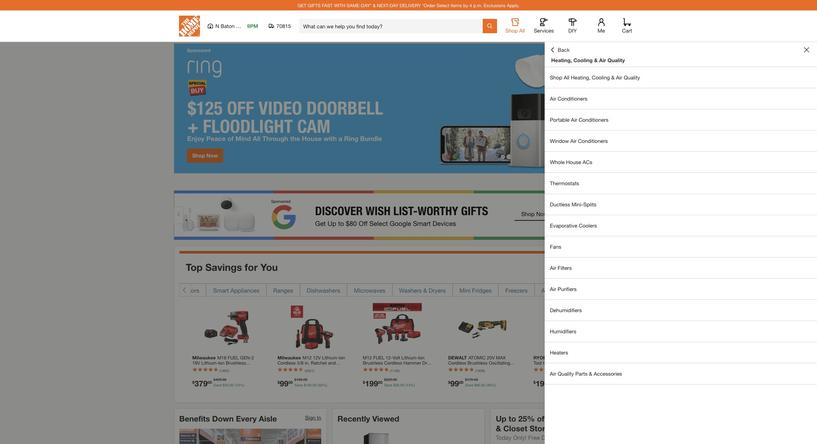Task type: describe. For each thing, give the bounding box(es) containing it.
combo inside m12 12v lithium-ion cordless 3/8 in. ratchet and screwdriver combo kit (2-tool) with battery, charger, tool bag
[[303, 366, 318, 372]]

with
[[334, 2, 345, 8]]

13
[[406, 384, 410, 388]]

2 vertical spatial quality
[[558, 371, 574, 377]]

with inside one+ 18v cordless 6- tool combo kit with 1.5 ah battery, 4.0 ah battery, and charger
[[566, 361, 575, 366]]

one+ 18v cordless 6-tool combo kit with 1.5 ah battery, 4.0 ah battery, and charger image
[[543, 304, 592, 353]]

m12 fuel 12-volt lithium-ion brushless cordless hammer drill and impact driver combo kit w/2 batteries and bag (2-tool) image
[[373, 304, 422, 353]]

%) inside $ 199 00 save $ 100 . 00 ( 33 %)
[[583, 384, 587, 388]]

379
[[194, 380, 208, 389]]

me
[[598, 27, 605, 34]]

viewed
[[372, 415, 399, 424]]

driver
[[387, 366, 399, 372]]

with inside atomic 20v max cordless brushless oscillating multi tool with (1) 20v 2.0ah battery and charger
[[469, 366, 477, 372]]

atomic 20v max cordless brushless oscillating multi tool with (1) 20v 2.0ah battery and charger image
[[458, 304, 507, 353]]

ion inside m12 12v lithium-ion cordless 3/8 in. ratchet and screwdriver combo kit (2-tool) with battery, charger, tool bag
[[339, 356, 345, 361]]

tool inside atomic 20v max cordless brushless oscillating multi tool with (1) 20v 2.0ah battery and charger
[[459, 366, 468, 372]]

today only!
[[496, 435, 527, 442]]

appliance parts
[[541, 287, 583, 294]]

acs
[[583, 159, 592, 165]]

appliance
[[541, 287, 567, 294]]

lithium- inside m12 fuel 12-volt lithium-ion brushless cordless hammer drill and impact driver combo kit w/2 batteries and bag (2-tool)
[[401, 356, 418, 361]]

evaporative
[[550, 223, 577, 229]]

0 vertical spatial conditioners
[[558, 96, 587, 102]]

portable air conditioners
[[550, 117, 608, 123]]

smart appliances
[[213, 287, 259, 294]]

battery, inside m12 12v lithium-ion cordless 3/8 in. ratchet and screwdriver combo kit (2-tool) with battery, charger, tool bag
[[287, 371, 303, 377]]

( 3830 )
[[560, 369, 570, 373]]

1 vertical spatial parts
[[575, 371, 587, 377]]

0 horizontal spatial select
[[437, 2, 449, 8]]

) for one+ 18v cordless 6- tool combo kit with 1.5 ah battery, 4.0 ah battery, and charger
[[569, 369, 570, 373]]

100 inside $ 199 00 save $ 100 . 00 ( 33 %)
[[566, 384, 572, 388]]

mini fridges
[[459, 287, 492, 294]]

rouge
[[236, 23, 251, 29]]

n baton rouge
[[215, 23, 251, 29]]

fridges
[[472, 287, 492, 294]]

thermostats
[[550, 180, 579, 187]]

atomic 20v max cordless brushless oscillating multi tool with (1) 20v 2.0ah battery and charger
[[448, 356, 510, 377]]

services button
[[533, 18, 554, 34]]

00 inside $ 149 00
[[634, 380, 638, 385]]

m12 for brushless
[[363, 356, 372, 361]]

conditioners for portable
[[579, 117, 608, 123]]

all for shop all
[[519, 27, 525, 34]]

heaters link
[[545, 343, 817, 364]]

dehumidifiers link
[[545, 300, 817, 321]]

0 vertical spatial cooling
[[573, 57, 593, 63]]

%) for $ 99 00 $ 199 . 00 save $ 100 . 00 ( 50 %)
[[323, 384, 327, 388]]

air purifiers link
[[545, 279, 817, 300]]

tool) inside m12 fuel 12-volt lithium-ion brushless cordless hammer drill and impact driver combo kit w/2 batteries and bag (2-tool)
[[406, 371, 416, 377]]

solutions
[[561, 425, 596, 434]]

impact
[[372, 366, 386, 372]]

(2- inside m12 fuel 12-volt lithium-ion brushless cordless hammer drill and impact driver combo kit w/2 batteries and bag (2-tool)
[[401, 371, 406, 377]]

4
[[469, 2, 472, 8]]

) for atomic 20v max cordless brushless oscillating multi tool with (1) 20v 2.0ah battery and charger
[[484, 369, 485, 373]]

portable air conditioners link
[[545, 110, 817, 130]]

3830
[[561, 369, 569, 373]]

house
[[566, 159, 581, 165]]

( 2921 )
[[305, 369, 314, 373]]

2 horizontal spatial battery,
[[565, 366, 580, 372]]

brushless inside m12 fuel 12-volt lithium-ion brushless cordless hammer drill and impact driver combo kit w/2 batteries and bag (2-tool)
[[363, 361, 383, 366]]

80
[[476, 384, 480, 388]]

all for shop all heating, cooling & air quality
[[564, 74, 569, 81]]

batteries
[[363, 371, 381, 377]]

charger inside one+ 18v cordless 6- tool combo kit with 1.5 ah battery, 4.0 ah battery, and charger
[[533, 371, 550, 377]]

freezers
[[505, 287, 528, 294]]

back button
[[550, 47, 570, 53]]

oscillating
[[489, 361, 510, 366]]

save inside $ 199 00 save $ 100 . 00 ( 33 %)
[[555, 384, 563, 388]]

ductless mini-splits link
[[545, 194, 817, 215]]

kit inside m12 fuel 12-volt lithium-ion brushless cordless hammer drill and impact driver combo kit w/2 batteries and bag (2-tool)
[[417, 366, 422, 372]]

( inside "$ 379 00 $ 429 . 00 save $ 50 . 00 ( 12 %)"
[[235, 384, 236, 388]]

humidifiers link
[[545, 322, 817, 342]]

shop for shop all
[[505, 27, 518, 34]]

p.m.
[[473, 2, 482, 8]]

50 inside $ 99 00 $ 199 . 00 save $ 100 . 00 ( 50 %)
[[319, 384, 323, 388]]

evaporative coolers
[[550, 223, 597, 229]]

& down "6-"
[[589, 371, 592, 377]]

What can we help you find today? search field
[[303, 19, 482, 33]]

appliance parts button
[[535, 284, 590, 297]]

sign in link
[[305, 415, 321, 421]]

30
[[395, 384, 399, 388]]

70815 button
[[269, 23, 291, 29]]

top savings for you
[[186, 262, 278, 274]]

atomic 20-volt max lithium-ion cordless combo kit (2-tool) with (2) 2.0ah batteries, charger and bag image
[[629, 304, 678, 353]]

battery
[[448, 371, 463, 377]]

199 for $ 199 00 save $ 100 . 00 ( 33 %)
[[536, 380, 549, 389]]

( inside $ 199 00 save $ 100 . 00 ( 33 %)
[[578, 384, 579, 388]]

1999
[[476, 369, 484, 373]]

save for $ 379 00 $ 429 . 00 save $ 50 . 00 ( 12 %)
[[213, 384, 222, 388]]

1 vertical spatial quality
[[624, 74, 640, 81]]

%) for $ 199 00 $ 229 . 00 save $ 30 . 00 ( 13 %)
[[410, 384, 415, 388]]

milwaukee inside 'link'
[[192, 356, 216, 361]]

humidifiers
[[550, 329, 576, 335]]

m18 fuel gen-2 18v lithium-ion brushless cordless mid torque 1/2 in. impact wrench f ring w/5.0ah starter kit image
[[202, 304, 251, 353]]

12v
[[313, 356, 321, 361]]

and left impact
[[363, 366, 371, 372]]

mini
[[459, 287, 470, 294]]

conditioners for window
[[578, 138, 608, 144]]

ductless
[[550, 202, 570, 208]]

1 horizontal spatial ah
[[584, 361, 589, 366]]

& up shop all heating, cooling & air quality
[[594, 57, 598, 63]]

freezers button
[[498, 284, 535, 297]]

0 vertical spatial 20v
[[487, 356, 495, 361]]

cordless inside one+ 18v cordless 6- tool combo kit with 1.5 ah battery, 4.0 ah battery, and charger
[[572, 356, 590, 361]]

$ 99 00 $ 199 . 00 save $ 100 . 00 ( 50 %)
[[278, 378, 327, 389]]

charger,
[[304, 371, 321, 377]]

refrigerators
[[165, 287, 199, 294]]

fuel
[[373, 356, 384, 361]]

ranges
[[273, 287, 293, 294]]

save for $ 199 00 $ 229 . 00 save $ 30 . 00 ( 13 %)
[[384, 384, 392, 388]]

kit inside m12 12v lithium-ion cordless 3/8 in. ratchet and screwdriver combo kit (2-tool) with battery, charger, tool bag
[[319, 366, 325, 372]]

w/2
[[424, 366, 431, 372]]

one+
[[549, 356, 562, 361]]

1 vertical spatial heating,
[[571, 74, 590, 81]]

heating, cooling & air quality
[[551, 57, 625, 63]]

air filters link
[[545, 258, 817, 279]]

cordless inside m12 fuel 12-volt lithium-ion brushless cordless hammer drill and impact driver combo kit w/2 batteries and bag (2-tool)
[[384, 361, 402, 366]]

dewalt
[[448, 356, 467, 361]]

bag for driver
[[391, 371, 399, 377]]

smart
[[213, 287, 229, 294]]

the home depot logo image
[[179, 16, 200, 37]]

ion inside m12 fuel 12-volt lithium-ion brushless cordless hammer drill and impact driver combo kit w/2 batteries and bag (2-tool)
[[418, 356, 425, 361]]

dryers
[[429, 287, 446, 294]]

off
[[537, 415, 547, 424]]

2 milwaukee from the left
[[278, 356, 301, 361]]

purifiers
[[558, 286, 577, 293]]

1 vertical spatial 20v
[[485, 366, 493, 372]]

up
[[496, 415, 506, 424]]

atomic
[[468, 356, 486, 361]]

recently
[[338, 415, 370, 424]]

you
[[260, 262, 278, 274]]

next-
[[377, 2, 390, 8]]

washers & dryers
[[399, 287, 446, 294]]

. inside $ 199 00 save $ 100 . 00 ( 33 %)
[[572, 384, 573, 388]]

me button
[[591, 18, 612, 34]]

cordless inside m12 12v lithium-ion cordless 3/8 in. ratchet and screwdriver combo kit (2-tool) with battery, charger, tool bag
[[278, 361, 296, 366]]

cordless inside atomic 20v max cordless brushless oscillating multi tool with (1) 20v 2.0ah battery and charger
[[448, 361, 466, 366]]

for
[[245, 262, 258, 274]]

0 horizontal spatial ah
[[558, 366, 563, 372]]

n
[[215, 23, 219, 29]]

every
[[236, 415, 257, 424]]



Task type: locate. For each thing, give the bounding box(es) containing it.
1 vertical spatial select
[[549, 415, 572, 424]]

3 save from the left
[[384, 384, 392, 388]]

filters
[[558, 265, 572, 271]]

99 for m12 12v lithium-ion cordless 3/8 in. ratchet and screwdriver combo kit (2-tool) with battery, charger, tool bag
[[280, 380, 288, 389]]

brushless up batteries
[[363, 361, 383, 366]]

combo inside m12 fuel 12-volt lithium-ion brushless cordless hammer drill and impact driver combo kit w/2 batteries and bag (2-tool)
[[400, 366, 416, 372]]

50 inside "$ 379 00 $ 429 . 00 save $ 50 . 00 ( 12 %)"
[[225, 384, 229, 388]]

heaters
[[550, 350, 568, 356]]

select right off
[[549, 415, 572, 424]]

save down 179
[[465, 384, 473, 388]]

cooling down heating, cooling & air quality
[[592, 74, 610, 81]]

(2- right ( 1146 )
[[401, 371, 406, 377]]

cordless
[[572, 356, 590, 361], [278, 361, 296, 366], [384, 361, 402, 366], [448, 361, 466, 366]]

0 vertical spatial quality
[[608, 57, 625, 63]]

kit
[[559, 361, 565, 366], [319, 366, 325, 372], [417, 366, 422, 372]]

25%
[[518, 415, 535, 424]]

$ 199 00 $ 229 . 00 save $ 30 . 00 ( 13 %)
[[363, 378, 415, 389]]

bag for (2-
[[332, 371, 340, 377]]

with up $ 99 00 $ 199 . 00 save $ 100 . 00 ( 50 %)
[[278, 371, 286, 377]]

1 99 from the left
[[280, 380, 288, 389]]

0 vertical spatial select
[[437, 2, 449, 8]]

( inside $ 99 00 $ 199 . 00 save $ 100 . 00 ( 50 %)
[[318, 384, 319, 388]]

0 horizontal spatial 100
[[306, 384, 312, 388]]

199 down ryobi
[[536, 380, 549, 389]]

20v
[[487, 356, 495, 361], [485, 366, 493, 372]]

apply.
[[507, 2, 519, 8]]

99 inside $ 99 00 $ 179 . 00 save $ 80 . 00 ( 45 %)
[[450, 380, 459, 389]]

2 lithium- from the left
[[401, 356, 418, 361]]

evaporative coolers link
[[545, 216, 817, 236]]

refrigerators button
[[159, 284, 206, 297]]

portable
[[550, 117, 570, 123]]

tool left 4.0
[[533, 361, 542, 366]]

0 horizontal spatial bag
[[332, 371, 340, 377]]

and right the ratchet
[[328, 361, 336, 366]]

1 vertical spatial conditioners
[[579, 117, 608, 123]]

99 for atomic 20v max cordless brushless oscillating multi tool with (1) 20v 2.0ah battery and charger
[[450, 380, 459, 389]]

50 left 12
[[225, 384, 229, 388]]

save down 3830
[[555, 384, 563, 388]]

microwaves button
[[347, 284, 392, 297]]

tool) inside m12 12v lithium-ion cordless 3/8 in. ratchet and screwdriver combo kit (2-tool) with battery, charger, tool bag
[[332, 366, 341, 372]]

%) inside "$ 379 00 $ 429 . 00 save $ 50 . 00 ( 12 %)"
[[240, 384, 244, 388]]

items
[[451, 2, 462, 8]]

1 horizontal spatial bag
[[391, 371, 399, 377]]

battery, down the 18v
[[565, 366, 580, 372]]

1 save from the left
[[213, 384, 222, 388]]

3/8
[[297, 361, 304, 366]]

%) inside $ 199 00 $ 229 . 00 save $ 30 . 00 ( 13 %)
[[410, 384, 415, 388]]

1 horizontal spatial combo
[[400, 366, 416, 372]]

delivery
[[400, 2, 421, 8]]

0 horizontal spatial (2-
[[326, 366, 332, 372]]

$
[[213, 378, 215, 383], [294, 378, 296, 383], [384, 378, 386, 383], [465, 378, 467, 383], [192, 380, 194, 385], [278, 380, 280, 385], [363, 380, 365, 385], [448, 380, 450, 385], [533, 380, 536, 385], [619, 380, 621, 385], [223, 384, 225, 388], [304, 384, 306, 388], [393, 384, 395, 388], [474, 384, 476, 388], [564, 384, 566, 388]]

1 ) from the left
[[228, 369, 229, 373]]

2 save from the left
[[294, 384, 303, 388]]

conditioners
[[558, 96, 587, 102], [579, 117, 608, 123], [578, 138, 608, 144]]

199 down batteries
[[365, 380, 378, 389]]

mini fridges button
[[453, 284, 498, 297]]

shop all
[[505, 27, 525, 34]]

air filters
[[550, 265, 572, 271]]

tool inside m12 12v lithium-ion cordless 3/8 in. ratchet and screwdriver combo kit (2-tool) with battery, charger, tool bag
[[323, 371, 331, 377]]

save down the 429
[[213, 384, 222, 388]]

benefits
[[179, 415, 210, 424]]

free delivery
[[528, 435, 562, 442]]

diy
[[568, 27, 577, 34]]

ion right the ratchet
[[339, 356, 345, 361]]

1 vertical spatial shop
[[550, 74, 562, 81]]

save for $ 99 00 $ 179 . 00 save $ 80 . 00 ( 45 %)
[[465, 384, 473, 388]]

3 ) from the left
[[399, 369, 400, 373]]

99 down screwdriver
[[280, 380, 288, 389]]

(2-
[[326, 366, 332, 372], [401, 371, 406, 377]]

1 lithium- from the left
[[322, 356, 339, 361]]

m12 fuel 12-volt lithium-ion brushless cordless hammer drill and impact driver combo kit w/2 batteries and bag (2-tool)
[[363, 356, 431, 377]]

ah right 4.0
[[558, 366, 563, 372]]

0 horizontal spatial all
[[519, 27, 525, 34]]

%) for $ 379 00 $ 429 . 00 save $ 50 . 00 ( 12 %)
[[240, 384, 244, 388]]

(2- right the charger, at the left bottom
[[326, 366, 332, 372]]

& down up
[[496, 425, 501, 434]]

1 horizontal spatial brushless
[[467, 361, 488, 366]]

heating, down heating, cooling & air quality
[[571, 74, 590, 81]]

cart
[[622, 27, 632, 34]]

fans
[[550, 244, 561, 250]]

sign in card banner image
[[179, 429, 321, 445]]

get
[[298, 2, 306, 8]]

1 horizontal spatial lithium-
[[401, 356, 418, 361]]

0 horizontal spatial lithium-
[[322, 356, 339, 361]]

charger up 80
[[473, 371, 489, 377]]

6-
[[591, 356, 596, 361]]

feedback link image
[[808, 110, 817, 145]]

and inside m12 12v lithium-ion cordless 3/8 in. ratchet and screwdriver combo kit (2-tool) with battery, charger, tool bag
[[328, 361, 336, 366]]

battery, down ryobi
[[533, 366, 549, 372]]

199 inside $ 199 00 $ 229 . 00 save $ 30 . 00 ( 13 %)
[[365, 380, 378, 389]]

mini-
[[572, 202, 583, 208]]

whole house acs link
[[545, 152, 817, 173]]

2 horizontal spatial kit
[[559, 361, 565, 366]]

appliances
[[230, 287, 259, 294]]

charger
[[473, 371, 489, 377], [533, 371, 550, 377]]

0 horizontal spatial battery,
[[287, 371, 303, 377]]

1 vertical spatial all
[[564, 74, 569, 81]]

and
[[328, 361, 336, 366], [363, 366, 371, 372], [582, 366, 589, 372], [382, 371, 390, 377], [464, 371, 472, 377]]

1 100 from the left
[[306, 384, 312, 388]]

microwaves
[[354, 287, 385, 294]]

shop up air conditioners
[[550, 74, 562, 81]]

whole
[[550, 159, 565, 165]]

m12 inside m12 fuel 12-volt lithium-ion brushless cordless hammer drill and impact driver combo kit w/2 batteries and bag (2-tool)
[[363, 356, 372, 361]]

m12 12v lithium-ion cordless 3/8 in. ratchet and screwdriver combo kit (2-tool) with battery, charger, tool bag image
[[288, 304, 337, 353]]

& left dryers
[[423, 287, 427, 294]]

m12 left "12v"
[[303, 356, 312, 361]]

100 inside $ 99 00 $ 199 . 00 save $ 100 . 00 ( 50 %)
[[306, 384, 312, 388]]

tool right multi
[[459, 366, 468, 372]]

window air conditioners link
[[545, 131, 817, 152]]

1 horizontal spatial 99
[[450, 380, 459, 389]]

bag inside m12 12v lithium-ion cordless 3/8 in. ratchet and screwdriver combo kit (2-tool) with battery, charger, tool bag
[[332, 371, 340, 377]]

volt
[[393, 356, 400, 361]]

ratchet
[[311, 361, 327, 366]]

1 horizontal spatial 199
[[365, 380, 378, 389]]

with left the 1.5
[[566, 361, 575, 366]]

brushless
[[363, 361, 383, 366], [467, 361, 488, 366]]

0 horizontal spatial brushless
[[363, 361, 383, 366]]

4.0
[[550, 366, 557, 372]]

menu
[[545, 67, 817, 385]]

99 down battery
[[450, 380, 459, 389]]

2 horizontal spatial with
[[566, 361, 575, 366]]

charger left 4.0
[[533, 371, 550, 377]]

shop all button
[[505, 18, 526, 34]]

& right day*
[[373, 2, 376, 8]]

1 horizontal spatial milwaukee
[[278, 356, 301, 361]]

.
[[221, 378, 222, 383], [302, 378, 303, 383], [392, 378, 393, 383], [473, 378, 474, 383], [229, 384, 230, 388], [312, 384, 313, 388], [399, 384, 400, 388], [480, 384, 481, 388], [572, 384, 573, 388]]

with left (1) at the bottom right of page
[[469, 366, 477, 372]]

7.1 cu. ft. top freezer refrigerator in stainless steel look image
[[345, 431, 407, 445]]

parts down the 1.5
[[575, 371, 587, 377]]

%) down 'milwaukee' 'link' at bottom
[[240, 384, 244, 388]]

save down 229
[[384, 384, 392, 388]]

conditioners up window air conditioners
[[579, 117, 608, 123]]

brushless up 1999
[[467, 361, 488, 366]]

coolers
[[579, 223, 597, 229]]

%) right 80
[[491, 384, 496, 388]]

m12 left fuel
[[363, 356, 372, 361]]

0 vertical spatial heating,
[[551, 57, 572, 63]]

1 horizontal spatial select
[[549, 415, 572, 424]]

top
[[186, 262, 203, 274]]

2 99 from the left
[[450, 380, 459, 389]]

2 ion from the left
[[418, 356, 425, 361]]

save down screwdriver
[[294, 384, 303, 388]]

1 brushless from the left
[[363, 361, 383, 366]]

up to 25% off select garage & closet storage solutions today only! free delivery
[[496, 415, 602, 442]]

1 horizontal spatial (2-
[[401, 371, 406, 377]]

2 %) from the left
[[323, 384, 327, 388]]

smart appliances button
[[206, 284, 266, 297]]

tool down the ratchet
[[323, 371, 331, 377]]

2 ) from the left
[[313, 369, 314, 373]]

%) for $ 99 00 $ 179 . 00 save $ 80 . 00 ( 45 %)
[[491, 384, 496, 388]]

20v left "max" on the right bottom of the page
[[487, 356, 495, 361]]

0 horizontal spatial milwaukee
[[192, 356, 216, 361]]

in
[[317, 415, 321, 421]]

washers & dryers button
[[392, 284, 453, 297]]

milwaukee up 379 on the left
[[192, 356, 216, 361]]

ranges button
[[266, 284, 300, 297]]

1 %) from the left
[[240, 384, 244, 388]]

( 1999 )
[[475, 369, 485, 373]]

179
[[467, 378, 473, 383]]

1 m12 from the left
[[303, 356, 312, 361]]

%) right '30'
[[410, 384, 415, 388]]

save inside $ 199 00 $ 229 . 00 save $ 30 . 00 ( 13 %)
[[384, 384, 392, 388]]

1 vertical spatial cooling
[[592, 74, 610, 81]]

100 left 33 at the bottom right
[[566, 384, 572, 388]]

back arrow image
[[182, 287, 188, 294]]

battery,
[[533, 366, 549, 372], [565, 366, 580, 372], [287, 371, 303, 377]]

0 horizontal spatial shop
[[505, 27, 518, 34]]

ah right the 1.5
[[584, 361, 589, 366]]

kit left w/2
[[417, 366, 422, 372]]

0 horizontal spatial charger
[[473, 371, 489, 377]]

m12 inside m12 12v lithium-ion cordless 3/8 in. ratchet and screwdriver combo kit (2-tool) with battery, charger, tool bag
[[303, 356, 312, 361]]

menu containing shop all heating, cooling & air quality
[[545, 67, 817, 385]]

save inside $ 99 00 $ 199 . 00 save $ 100 . 00 ( 50 %)
[[294, 384, 303, 388]]

tool) down hammer at the bottom
[[406, 371, 416, 377]]

1 horizontal spatial tool
[[459, 366, 468, 372]]

lithium- right the volt
[[401, 356, 418, 361]]

2921
[[305, 369, 313, 373]]

$ inside $ 149 00
[[619, 380, 621, 385]]

%) down the ratchet
[[323, 384, 327, 388]]

1 horizontal spatial shop
[[550, 74, 562, 81]]

2 bag from the left
[[391, 371, 399, 377]]

3 %) from the left
[[410, 384, 415, 388]]

4 %) from the left
[[491, 384, 496, 388]]

shop down apply.
[[505, 27, 518, 34]]

heating, down back button
[[551, 57, 572, 63]]

199 down screwdriver
[[296, 378, 302, 383]]

all left services
[[519, 27, 525, 34]]

5 ) from the left
[[569, 369, 570, 373]]

2 horizontal spatial 199
[[536, 380, 549, 389]]

1 horizontal spatial charger
[[533, 371, 550, 377]]

charger inside atomic 20v max cordless brushless oscillating multi tool with (1) 20v 2.0ah battery and charger
[[473, 371, 489, 377]]

and inside atomic 20v max cordless brushless oscillating multi tool with (1) 20v 2.0ah battery and charger
[[464, 371, 472, 377]]

99 inside $ 99 00 $ 199 . 00 save $ 100 . 00 ( 50 %)
[[280, 380, 288, 389]]

down
[[212, 415, 234, 424]]

2 charger from the left
[[533, 371, 550, 377]]

one+ 18v cordless 6- tool combo kit with 1.5 ah battery, 4.0 ah battery, and charger
[[533, 356, 596, 377]]

all up air conditioners
[[564, 74, 569, 81]]

select left items
[[437, 2, 449, 8]]

air conditioners
[[550, 96, 587, 102]]

shop for shop all heating, cooling & air quality
[[550, 74, 562, 81]]

1 charger from the left
[[473, 371, 489, 377]]

ion up w/2
[[418, 356, 425, 361]]

select inside the up to 25% off select garage & closet storage solutions today only! free delivery
[[549, 415, 572, 424]]

1465
[[220, 369, 228, 373]]

storage
[[530, 425, 559, 434]]

2 100 from the left
[[566, 384, 572, 388]]

4 save from the left
[[465, 384, 473, 388]]

0 horizontal spatial m12
[[303, 356, 312, 361]]

all inside shop all button
[[519, 27, 525, 34]]

50 down the charger, at the left bottom
[[319, 384, 323, 388]]

back
[[558, 47, 570, 53]]

m12 12v lithium-ion cordless 3/8 in. ratchet and screwdriver combo kit (2-tool) with battery, charger, tool bag
[[278, 356, 345, 377]]

70815
[[276, 23, 291, 29]]

0 vertical spatial all
[[519, 27, 525, 34]]

1 horizontal spatial m12
[[363, 356, 372, 361]]

20v right (1) at the bottom right of page
[[485, 366, 493, 372]]

2 horizontal spatial tool
[[533, 361, 542, 366]]

100
[[306, 384, 312, 388], [566, 384, 572, 388]]

0 vertical spatial shop
[[505, 27, 518, 34]]

parts inside button
[[569, 287, 583, 294]]

select
[[437, 2, 449, 8], [549, 415, 572, 424]]

1 horizontal spatial with
[[469, 366, 477, 372]]

save for $ 99 00 $ 199 . 00 save $ 100 . 00 ( 50 %)
[[294, 384, 303, 388]]

and up 33 at the bottom right
[[582, 366, 589, 372]]

brushless inside atomic 20v max cordless brushless oscillating multi tool with (1) 20v 2.0ah battery and charger
[[467, 361, 488, 366]]

with inside m12 12v lithium-ion cordless 3/8 in. ratchet and screwdriver combo kit (2-tool) with battery, charger, tool bag
[[278, 371, 286, 377]]

drawer close image
[[804, 47, 809, 53]]

0 horizontal spatial ion
[[339, 356, 345, 361]]

&
[[373, 2, 376, 8], [594, 57, 598, 63], [611, 74, 615, 81], [423, 287, 427, 294], [589, 371, 592, 377], [496, 425, 501, 434]]

1 horizontal spatial battery,
[[533, 366, 549, 372]]

tool) right the ratchet
[[332, 366, 341, 372]]

splits
[[583, 202, 596, 208]]

& inside the up to 25% off select garage & closet storage solutions today only! free delivery
[[496, 425, 501, 434]]

hammer
[[404, 361, 421, 366]]

1 horizontal spatial 50
[[319, 384, 323, 388]]

m12 for in.
[[303, 356, 312, 361]]

2 brushless from the left
[[467, 361, 488, 366]]

%) inside $ 99 00 $ 179 . 00 save $ 80 . 00 ( 45 %)
[[491, 384, 496, 388]]

conditioners up acs
[[578, 138, 608, 144]]

conditioners up portable air conditioners on the right
[[558, 96, 587, 102]]

1 horizontal spatial tool)
[[406, 371, 416, 377]]

dishwashers button
[[300, 284, 347, 297]]

5 %) from the left
[[583, 384, 587, 388]]

m12 fuel 12-volt lithium-ion brushless cordless hammer drill and impact driver combo kit w/2 batteries and bag (2-tool) link
[[363, 356, 432, 377]]

whole house acs
[[550, 159, 592, 165]]

1 50 from the left
[[225, 384, 229, 388]]

diy button
[[562, 18, 583, 34]]

199 inside $ 99 00 $ 199 . 00 save $ 100 . 00 ( 50 %)
[[296, 378, 302, 383]]

0 horizontal spatial kit
[[319, 366, 325, 372]]

lithium-
[[322, 356, 339, 361], [401, 356, 418, 361]]

1 horizontal spatial ion
[[418, 356, 425, 361]]

4 ) from the left
[[484, 369, 485, 373]]

) for m12 12v lithium-ion cordless 3/8 in. ratchet and screwdriver combo kit (2-tool) with battery, charger, tool bag
[[313, 369, 314, 373]]

battery, down the 3/8
[[287, 371, 303, 377]]

and up 229
[[382, 371, 390, 377]]

fans link
[[545, 237, 817, 258]]

2 horizontal spatial combo
[[543, 361, 558, 366]]

screwdriver
[[278, 366, 302, 372]]

$ 149 00
[[619, 380, 638, 389]]

bag inside m12 fuel 12-volt lithium-ion brushless cordless hammer drill and impact driver combo kit w/2 batteries and bag (2-tool)
[[391, 371, 399, 377]]

1146
[[391, 369, 399, 373]]

%) inside $ 99 00 $ 199 . 00 save $ 100 . 00 ( 50 %)
[[323, 384, 327, 388]]

0 horizontal spatial tool)
[[332, 366, 341, 372]]

cooling up shop all heating, cooling & air quality
[[573, 57, 593, 63]]

with
[[566, 361, 575, 366], [469, 366, 477, 372], [278, 371, 286, 377]]

save inside "$ 379 00 $ 429 . 00 save $ 50 . 00 ( 12 %)"
[[213, 384, 222, 388]]

sign in
[[305, 415, 321, 421]]

229
[[386, 378, 392, 383]]

99
[[280, 380, 288, 389], [450, 380, 459, 389]]

2 m12 from the left
[[363, 356, 372, 361]]

2 50 from the left
[[319, 384, 323, 388]]

0 horizontal spatial 199
[[296, 378, 302, 383]]

( inside $ 199 00 $ 229 . 00 save $ 30 . 00 ( 13 %)
[[405, 384, 406, 388]]

0 horizontal spatial tool
[[323, 371, 331, 377]]

(2- inside m12 12v lithium-ion cordless 3/8 in. ratchet and screwdriver combo kit (2-tool) with battery, charger, tool bag
[[326, 366, 332, 372]]

1 horizontal spatial 100
[[566, 384, 572, 388]]

( inside $ 99 00 $ 179 . 00 save $ 80 . 00 ( 45 %)
[[486, 384, 487, 388]]

dehumidifiers
[[550, 308, 582, 314]]

kit inside one+ 18v cordless 6- tool combo kit with 1.5 ah battery, 4.0 ah battery, and charger
[[559, 361, 565, 366]]

0 horizontal spatial 99
[[280, 380, 288, 389]]

& inside button
[[423, 287, 427, 294]]

199 for $ 199 00 $ 229 . 00 save $ 30 . 00 ( 13 %)
[[365, 380, 378, 389]]

1 horizontal spatial kit
[[417, 366, 422, 372]]

combo inside one+ 18v cordless 6- tool combo kit with 1.5 ah battery, 4.0 ah battery, and charger
[[543, 361, 558, 366]]

fast
[[322, 2, 333, 8]]

1 horizontal spatial all
[[564, 74, 569, 81]]

100 down the charger, at the left bottom
[[306, 384, 312, 388]]

all inside shop all heating, cooling & air quality link
[[564, 74, 569, 81]]

lithium- inside m12 12v lithium-ion cordless 3/8 in. ratchet and screwdriver combo kit (2-tool) with battery, charger, tool bag
[[322, 356, 339, 361]]

1 ion from the left
[[339, 356, 345, 361]]

& down heating, cooling & air quality
[[611, 74, 615, 81]]

0 vertical spatial parts
[[569, 287, 583, 294]]

milwaukee up screwdriver
[[278, 356, 301, 361]]

milwaukee link
[[192, 356, 261, 382]]

parts right appliance
[[569, 287, 583, 294]]

1 milwaukee from the left
[[192, 356, 216, 361]]

0 horizontal spatial 50
[[225, 384, 229, 388]]

9pm
[[247, 23, 258, 29]]

save inside $ 99 00 $ 179 . 00 save $ 80 . 00 ( 45 %)
[[465, 384, 473, 388]]

1 bag from the left
[[332, 371, 340, 377]]

%) down air quality parts & accessories
[[583, 384, 587, 388]]

2 vertical spatial conditioners
[[578, 138, 608, 144]]

0 horizontal spatial combo
[[303, 366, 318, 372]]

lithium- right "12v"
[[322, 356, 339, 361]]

kit up ( 3830 )
[[559, 361, 565, 366]]

tool inside one+ 18v cordless 6- tool combo kit with 1.5 ah battery, 4.0 ah battery, and charger
[[533, 361, 542, 366]]

5 save from the left
[[555, 384, 563, 388]]

and inside one+ 18v cordless 6- tool combo kit with 1.5 ah battery, 4.0 ah battery, and charger
[[582, 366, 589, 372]]

0 horizontal spatial with
[[278, 371, 286, 377]]

shop inside button
[[505, 27, 518, 34]]

kit down "12v"
[[319, 366, 325, 372]]

and up 179
[[464, 371, 472, 377]]



Task type: vqa. For each thing, say whether or not it's contained in the screenshot.
the Wall Ovens Image
no



